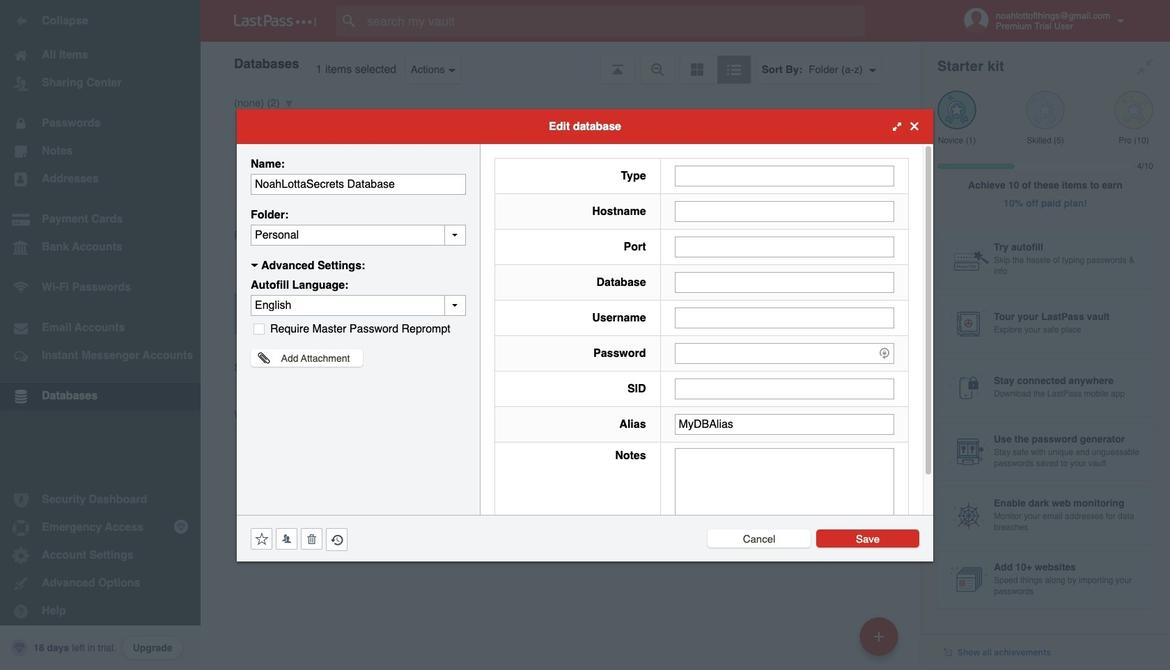 Task type: vqa. For each thing, say whether or not it's contained in the screenshot.
caret right icon
no



Task type: locate. For each thing, give the bounding box(es) containing it.
None password field
[[675, 343, 894, 364]]

dialog
[[237, 109, 933, 562]]

lastpass image
[[234, 15, 316, 27]]

None text field
[[675, 165, 894, 186], [675, 236, 894, 257], [675, 272, 894, 293], [675, 308, 894, 328], [675, 379, 894, 399], [675, 414, 894, 435], [675, 165, 894, 186], [675, 236, 894, 257], [675, 272, 894, 293], [675, 308, 894, 328], [675, 379, 894, 399], [675, 414, 894, 435]]

None text field
[[251, 174, 466, 195], [675, 201, 894, 222], [251, 225, 466, 246], [675, 448, 894, 535], [251, 174, 466, 195], [675, 201, 894, 222], [251, 225, 466, 246], [675, 448, 894, 535]]



Task type: describe. For each thing, give the bounding box(es) containing it.
new item navigation
[[855, 614, 907, 671]]

new item image
[[874, 632, 884, 642]]

search my vault text field
[[336, 6, 892, 36]]

main navigation navigation
[[0, 0, 201, 671]]

Search search field
[[336, 6, 892, 36]]

vault options navigation
[[201, 42, 921, 84]]



